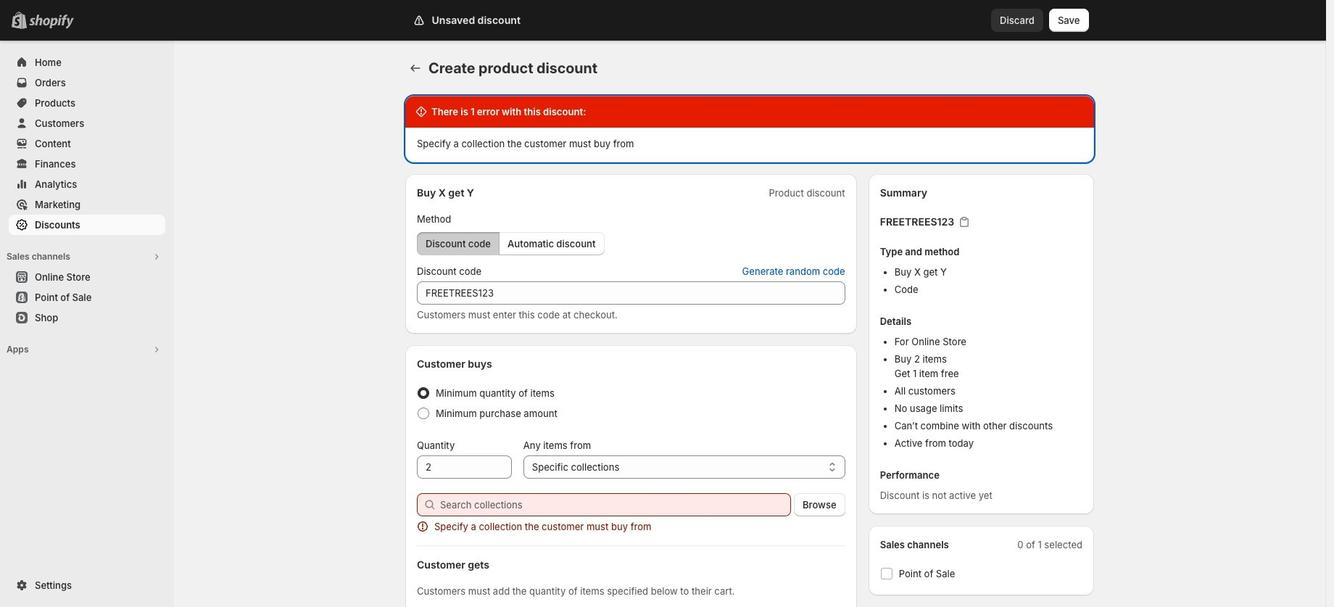 Task type: locate. For each thing, give the bounding box(es) containing it.
Search collections text field
[[440, 493, 791, 516]]

None text field
[[417, 281, 845, 305], [417, 455, 512, 479], [417, 281, 845, 305], [417, 455, 512, 479]]



Task type: vqa. For each thing, say whether or not it's contained in the screenshot.
Draft link at the left of page
no



Task type: describe. For each thing, give the bounding box(es) containing it.
shopify image
[[29, 15, 74, 29]]



